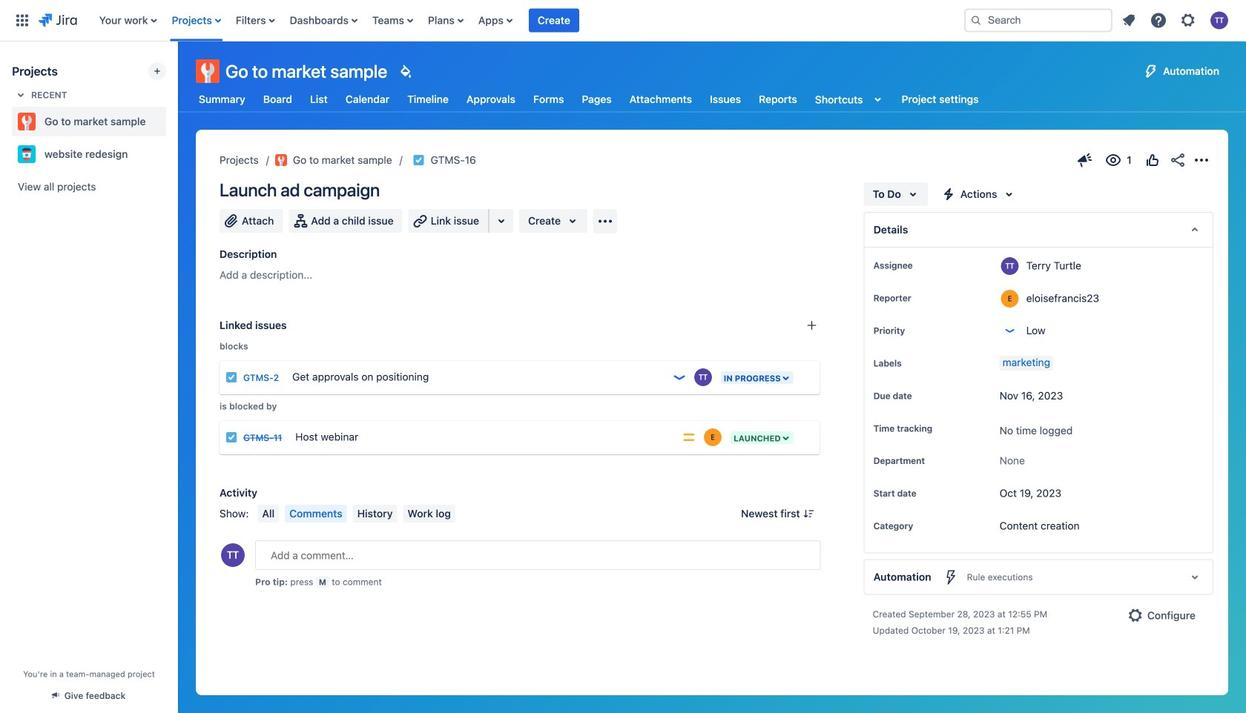 Task type: locate. For each thing, give the bounding box(es) containing it.
0 vertical spatial add to starred image
[[162, 113, 180, 131]]

give feedback image
[[1077, 151, 1095, 169]]

1 vertical spatial add to starred image
[[162, 145, 180, 163]]

task image
[[413, 154, 425, 166]]

add to starred image
[[162, 113, 180, 131], [162, 145, 180, 163]]

issue type: task image
[[226, 372, 237, 384]]

jira image
[[39, 12, 77, 29], [39, 12, 77, 29]]

list
[[92, 0, 953, 41], [1116, 7, 1238, 34]]

menu bar
[[255, 505, 459, 523]]

banner
[[0, 0, 1247, 42]]

notifications image
[[1121, 12, 1138, 29]]

your profile and settings image
[[1211, 12, 1229, 29]]

tab list
[[187, 86, 991, 113]]

help image
[[1150, 12, 1168, 29]]

collapse recent projects image
[[12, 86, 30, 104]]

add app image
[[597, 213, 615, 230]]

copy link to issue image
[[473, 154, 485, 165]]

list item
[[529, 0, 580, 41]]

link web pages and more image
[[493, 212, 511, 230]]

1 horizontal spatial list
[[1116, 7, 1238, 34]]

None search field
[[965, 9, 1113, 32]]

link an issue image
[[806, 320, 818, 332]]

Add a comment… field
[[255, 541, 821, 571]]



Task type: describe. For each thing, give the bounding box(es) containing it.
1 add to starred image from the top
[[162, 113, 180, 131]]

priority: medium image
[[682, 430, 697, 445]]

actions image
[[1193, 151, 1211, 169]]

set project background image
[[397, 62, 414, 80]]

sidebar navigation image
[[162, 59, 194, 89]]

priority: low image
[[672, 370, 687, 385]]

search image
[[971, 14, 983, 26]]

settings image
[[1180, 12, 1198, 29]]

appswitcher icon image
[[13, 12, 31, 29]]

vote options: no one has voted for this issue yet. image
[[1144, 151, 1162, 169]]

Search field
[[965, 9, 1113, 32]]

automation image
[[1143, 62, 1161, 80]]

details element
[[864, 212, 1214, 248]]

create project image
[[151, 65, 163, 77]]

primary element
[[9, 0, 953, 41]]

automation element
[[864, 560, 1214, 595]]

2 add to starred image from the top
[[162, 145, 180, 163]]

go to market sample image
[[275, 154, 287, 166]]

0 horizontal spatial list
[[92, 0, 953, 41]]

issue type: task image
[[226, 432, 237, 444]]



Task type: vqa. For each thing, say whether or not it's contained in the screenshot.
Cancel BUTTON
no



